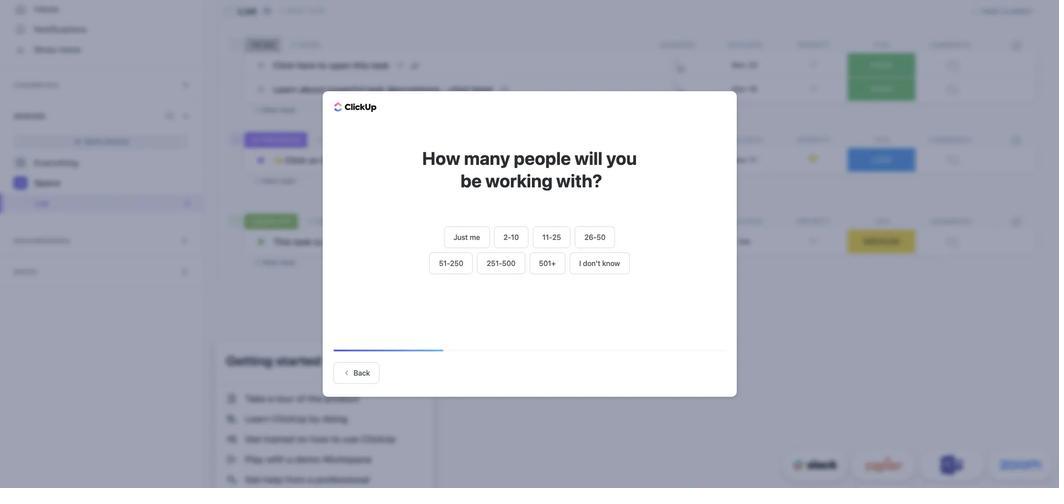 Task type: vqa. For each thing, say whether or not it's contained in the screenshot.
DO YOU WANT TO ENABLE BROWSER NOTIFICATIONS? ENABLE HIDE THIS
no



Task type: locate. For each thing, give the bounding box(es) containing it.
just me
[[454, 234, 480, 242]]

26-50
[[584, 234, 606, 242]]

people
[[514, 148, 571, 169]]

501+ button
[[530, 253, 565, 275]]

just
[[454, 234, 468, 242]]

26-50 button
[[575, 227, 615, 248]]

with?
[[556, 170, 602, 191]]

don't
[[583, 260, 600, 268]]

me
[[470, 234, 480, 242]]

2-10 button
[[494, 227, 528, 248]]

51-250
[[439, 260, 463, 268]]

251-500 button
[[477, 253, 525, 275]]

500
[[502, 260, 516, 268]]

11-25 button
[[533, 227, 571, 248]]

i don't know button
[[570, 253, 630, 275]]

will
[[575, 148, 603, 169]]

2-
[[504, 234, 511, 242]]

11-
[[542, 234, 552, 242]]

26-
[[584, 234, 597, 242]]

know
[[602, 260, 620, 268]]

11-25
[[542, 234, 561, 242]]

back button
[[333, 363, 380, 384]]

250
[[450, 260, 463, 268]]



Task type: describe. For each thing, give the bounding box(es) containing it.
back
[[354, 370, 370, 378]]

many
[[464, 148, 510, 169]]

working
[[485, 170, 553, 191]]

51-
[[439, 260, 450, 268]]

clickup logo image
[[334, 102, 377, 112]]

i
[[579, 260, 581, 268]]

how many people will you be working with?
[[422, 148, 637, 191]]

25
[[552, 234, 561, 242]]

10
[[511, 234, 519, 242]]

501+
[[539, 260, 556, 268]]

2-10
[[504, 234, 519, 242]]

251-
[[487, 260, 502, 268]]

50
[[597, 234, 606, 242]]

just me button
[[444, 227, 490, 248]]

251-500
[[487, 260, 516, 268]]

i don't know
[[579, 260, 620, 268]]

be
[[461, 170, 482, 191]]

you
[[606, 148, 637, 169]]

51-250 button
[[430, 253, 473, 275]]

how
[[422, 148, 460, 169]]



